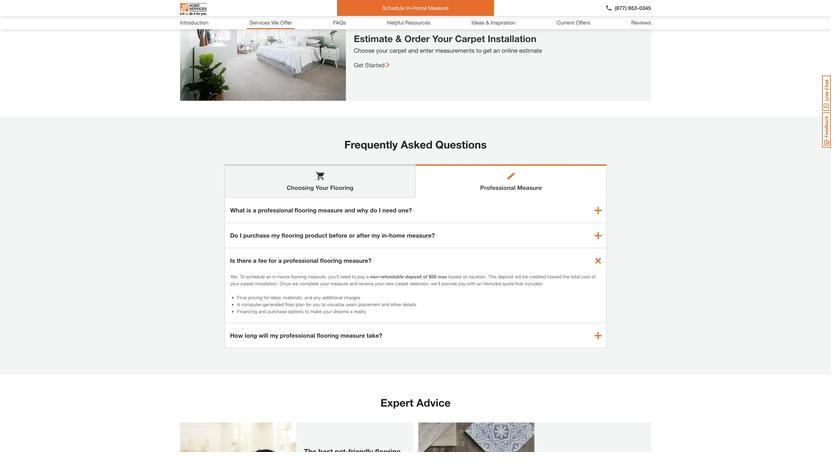 Task type: vqa. For each thing, say whether or not it's contained in the screenshot.
first CORPORATION from the left
no



Task type: locate. For each thing, give the bounding box(es) containing it.
home up once
[[278, 274, 290, 280]]

1 vertical spatial measure
[[331, 281, 348, 287]]

and left why
[[345, 207, 355, 214]]

1 horizontal spatial you
[[458, 281, 466, 287]]

of left $50
[[423, 274, 427, 280]]

for right the fee
[[269, 257, 277, 264]]

1 vertical spatial need
[[340, 274, 351, 280]]

additional
[[322, 295, 343, 301]]

0 horizontal spatial of
[[423, 274, 427, 280]]

home
[[389, 232, 405, 239], [278, 274, 290, 280]]

itemized
[[483, 281, 501, 287]]

cost
[[581, 274, 590, 280]]

for left labor,
[[264, 295, 269, 301]]

a down seam
[[350, 309, 353, 315]]

one?
[[398, 207, 412, 214]]

will
[[515, 274, 521, 280], [259, 332, 268, 339]]

carpet
[[390, 47, 407, 54], [240, 281, 254, 287], [395, 281, 408, 287]]

generated
[[263, 302, 284, 308]]

need left one?
[[382, 207, 396, 214]]

you
[[458, 281, 466, 287], [313, 302, 320, 308]]

1 vertical spatial purchase
[[268, 309, 287, 315]]

purchase down generated
[[268, 309, 287, 315]]

measure down yes. to schedule an in-home flooring measure, you'll need to pay a non-refundable deposit of $50 max
[[331, 281, 348, 287]]

1 horizontal spatial of
[[592, 274, 596, 280]]

in- up installation.
[[273, 274, 278, 280]]

other
[[391, 302, 401, 308]]

& right ideas
[[486, 19, 489, 26]]

measure inside based on location. this deposit will be credited toward the total cost of your carpet installation. once we complete your measure and receive your new carpet selection, we'll provide you with an itemized quote that includes:
[[331, 281, 348, 287]]

& down helpful
[[395, 33, 402, 44]]

2 deposit from the left
[[498, 274, 513, 280]]

0 horizontal spatial an
[[266, 274, 271, 280]]

1 vertical spatial an
[[266, 274, 271, 280]]

based on location. this deposit will be credited toward the total cost of your carpet installation. once we complete your measure and receive your new carpet selection, we'll provide you with an itemized quote that includes:
[[230, 274, 596, 287]]

fee
[[258, 257, 267, 264]]

services
[[250, 19, 270, 26]]

will inside based on location. this deposit will be credited toward the total cost of your carpet installation. once we complete your measure and receive your new carpet selection, we'll provide you with an itemized quote that includes:
[[515, 274, 521, 280]]

get
[[483, 47, 492, 54]]

0 vertical spatial measure
[[428, 5, 449, 11]]

2 vertical spatial an
[[477, 281, 482, 287]]

2 vertical spatial measure
[[340, 332, 365, 339]]

your up choose your carpet and enter measurements to get an online estimate
[[432, 33, 452, 44]]

or
[[349, 232, 355, 239]]

do
[[370, 207, 377, 214]]

there
[[237, 257, 251, 264]]

to left pay
[[352, 274, 356, 280]]

1 horizontal spatial &
[[486, 19, 489, 26]]

a right is
[[253, 207, 256, 214]]

(877)
[[615, 5, 627, 11]]

choosing your flooring
[[287, 184, 354, 191]]

1 vertical spatial &
[[395, 33, 402, 44]]

details
[[403, 302, 416, 308]]

home down one?
[[389, 232, 405, 239]]

professional
[[480, 184, 516, 191]]

to left make
[[305, 309, 309, 315]]

professional up measure,
[[283, 257, 318, 264]]

your down non-
[[375, 281, 384, 287]]

options
[[288, 309, 304, 315]]

estimate & order your carpet installation
[[354, 33, 537, 44]]

my for do i purchase my flooring product before or after my in-home measure?
[[271, 232, 280, 239]]

expert
[[380, 397, 413, 409]]

purchase inside final pricing for labor, materials, and any additional charges a computer-generated floor plan for you to visualize seam placement and other details financing and purchase options to make your dreams a reality
[[268, 309, 287, 315]]

0 vertical spatial need
[[382, 207, 396, 214]]

will right "long"
[[259, 332, 268, 339]]

0 horizontal spatial home
[[278, 274, 290, 280]]

floor
[[285, 302, 294, 308]]

measure left 'take?'
[[340, 332, 365, 339]]

1 vertical spatial you
[[313, 302, 320, 308]]

0 vertical spatial measure?
[[407, 232, 435, 239]]

and
[[408, 47, 418, 54], [345, 207, 355, 214], [350, 281, 358, 287], [305, 295, 312, 301], [382, 302, 389, 308], [258, 309, 266, 315]]

a
[[253, 207, 256, 214], [253, 257, 257, 264], [278, 257, 282, 264], [366, 274, 369, 280], [350, 309, 353, 315]]

reality
[[354, 309, 366, 315]]

measure? up pay
[[344, 257, 372, 264]]

measure right the home
[[428, 5, 449, 11]]

a
[[237, 302, 240, 308]]

we'll
[[431, 281, 440, 287]]

black and white dog laying on white carpet; orange paw print icon image
[[180, 423, 296, 453]]

selection,
[[410, 281, 430, 287]]

deposit up the selection,
[[405, 274, 422, 280]]

you up make
[[313, 302, 320, 308]]

need right you'll
[[340, 274, 351, 280]]

non-
[[370, 274, 380, 280]]

helpful
[[387, 19, 404, 26]]

an down 'location.'
[[477, 281, 482, 287]]

0 horizontal spatial you
[[313, 302, 320, 308]]

professional down options
[[280, 332, 315, 339]]

ideas & inspiration
[[472, 19, 516, 26]]

professional measure
[[480, 184, 542, 191]]

for right 'plan'
[[306, 302, 311, 308]]

in- right after
[[382, 232, 389, 239]]

will up that
[[515, 274, 521, 280]]

how long will my professional flooring measure take?
[[230, 332, 382, 339]]

once
[[280, 281, 291, 287]]

2 of from the left
[[592, 274, 596, 280]]

professional
[[258, 207, 293, 214], [283, 257, 318, 264], [280, 332, 315, 339]]

to
[[476, 47, 482, 54], [352, 274, 356, 280], [322, 302, 326, 308], [305, 309, 309, 315]]

1 vertical spatial home
[[278, 274, 290, 280]]

advice
[[416, 397, 451, 409]]

1 horizontal spatial deposit
[[498, 274, 513, 280]]

1 vertical spatial i
[[240, 232, 242, 239]]

2 vertical spatial for
[[306, 302, 311, 308]]

get started
[[354, 61, 385, 69]]

0 vertical spatial an
[[493, 47, 500, 54]]

measure down choosing your flooring
[[318, 207, 343, 214]]

receive
[[359, 281, 374, 287]]

purchase right do
[[243, 232, 270, 239]]

1 horizontal spatial an
[[477, 281, 482, 287]]

home
[[413, 5, 427, 11]]

to
[[240, 274, 245, 280]]

0 vertical spatial you
[[458, 281, 466, 287]]

do it for you logo image
[[180, 0, 207, 18]]

1 horizontal spatial will
[[515, 274, 521, 280]]

deposit up quote
[[498, 274, 513, 280]]

2 horizontal spatial an
[[493, 47, 500, 54]]

0 horizontal spatial measure
[[428, 5, 449, 11]]

$50
[[429, 274, 436, 280]]

1 horizontal spatial measure?
[[407, 232, 435, 239]]

is there a fee for a professional flooring measure?
[[230, 257, 372, 264]]

pricing
[[248, 295, 262, 301]]

of right cost
[[592, 274, 596, 280]]

1 horizontal spatial measure
[[517, 184, 542, 191]]

you down on on the right of the page
[[458, 281, 466, 287]]

my for how long will my professional flooring measure take?
[[270, 332, 278, 339]]

0 vertical spatial professional
[[258, 207, 293, 214]]

measure? down one?
[[407, 232, 435, 239]]

an up installation.
[[266, 274, 271, 280]]

and down pay
[[350, 281, 358, 287]]

an right get
[[493, 47, 500, 54]]

0 vertical spatial home
[[389, 232, 405, 239]]

in-
[[382, 232, 389, 239], [273, 274, 278, 280]]

live chat image
[[822, 76, 831, 111]]

0 horizontal spatial measure?
[[344, 257, 372, 264]]

0 horizontal spatial i
[[240, 232, 242, 239]]

installation
[[488, 33, 537, 44]]

your down visualize
[[323, 309, 332, 315]]

0 horizontal spatial &
[[395, 33, 402, 44]]

0 horizontal spatial in-
[[273, 274, 278, 280]]

professional right is
[[258, 207, 293, 214]]

0 vertical spatial in-
[[382, 232, 389, 239]]

questions
[[435, 138, 487, 151]]

0 horizontal spatial will
[[259, 332, 268, 339]]

of
[[423, 274, 427, 280], [592, 274, 596, 280]]

0 horizontal spatial your
[[315, 184, 328, 191]]

1 vertical spatial measure?
[[344, 257, 372, 264]]

why
[[357, 207, 368, 214]]

1 of from the left
[[423, 274, 427, 280]]

be
[[523, 274, 528, 280]]

0 horizontal spatial deposit
[[405, 274, 422, 280]]

your
[[376, 47, 388, 54], [230, 281, 239, 287], [320, 281, 329, 287], [375, 281, 384, 287], [323, 309, 332, 315]]

0 vertical spatial your
[[432, 33, 452, 44]]

deposit
[[405, 274, 422, 280], [498, 274, 513, 280]]

new
[[385, 281, 394, 287]]

we
[[271, 19, 279, 26]]

653-
[[628, 5, 639, 11]]

measure,
[[308, 274, 327, 280]]

1 vertical spatial measure
[[517, 184, 542, 191]]

and left other
[[382, 302, 389, 308]]

your left flooring in the top left of the page
[[315, 184, 328, 191]]

schedule in-home measure button
[[337, 0, 494, 16]]

feedback link image
[[822, 112, 831, 148]]

measurements
[[435, 47, 475, 54]]

after
[[357, 232, 370, 239]]

your
[[432, 33, 452, 44], [315, 184, 328, 191]]

0 vertical spatial will
[[515, 274, 521, 280]]

i
[[379, 207, 381, 214], [240, 232, 242, 239]]

measure
[[428, 5, 449, 11], [517, 184, 542, 191]]

measure right professional
[[517, 184, 542, 191]]

0 vertical spatial &
[[486, 19, 489, 26]]

flooring left product
[[282, 232, 303, 239]]

&
[[486, 19, 489, 26], [395, 33, 402, 44]]

measure?
[[407, 232, 435, 239], [344, 257, 372, 264]]

0 vertical spatial i
[[379, 207, 381, 214]]



Task type: describe. For each thing, give the bounding box(es) containing it.
blue and white tile; orange tile icon image
[[418, 423, 534, 453]]

is
[[246, 207, 251, 214]]

to left get
[[476, 47, 482, 54]]

that
[[515, 281, 523, 287]]

asked
[[401, 138, 432, 151]]

1 vertical spatial in-
[[273, 274, 278, 280]]

and down order
[[408, 47, 418, 54]]

carpet down refundable
[[395, 281, 408, 287]]

labor,
[[270, 295, 282, 301]]

total
[[571, 274, 580, 280]]

your down estimate
[[376, 47, 388, 54]]

credited
[[529, 274, 546, 280]]

is
[[230, 257, 235, 264]]

a right the fee
[[278, 257, 282, 264]]

deposit inside based on location. this deposit will be credited toward the total cost of your carpet installation. once we complete your measure and receive your new carpet selection, we'll provide you with an itemized quote that includes:
[[498, 274, 513, 280]]

and left the any
[[305, 295, 312, 301]]

enter
[[420, 47, 434, 54]]

order
[[404, 33, 430, 44]]

measure inside 'button'
[[428, 5, 449, 11]]

materials,
[[283, 295, 303, 301]]

charges
[[344, 295, 360, 301]]

quote
[[502, 281, 514, 287]]

0 vertical spatial for
[[269, 257, 277, 264]]

with
[[467, 281, 476, 287]]

your down measure,
[[320, 281, 329, 287]]

placement
[[358, 302, 380, 308]]

1 vertical spatial professional
[[283, 257, 318, 264]]

schedule
[[246, 274, 265, 280]]

before
[[329, 232, 347, 239]]

do
[[230, 232, 238, 239]]

how
[[230, 332, 243, 339]]

max
[[438, 274, 447, 280]]

flooring down make
[[317, 332, 339, 339]]

flooring
[[330, 184, 354, 191]]

based
[[448, 274, 461, 280]]

carpet down to
[[240, 281, 254, 287]]

take?
[[367, 332, 382, 339]]

1 horizontal spatial need
[[382, 207, 396, 214]]

and down computer-
[[258, 309, 266, 315]]

pay
[[357, 274, 365, 280]]

to up make
[[322, 302, 326, 308]]

complete
[[300, 281, 319, 287]]

your inside final pricing for labor, materials, and any additional charges a computer-generated floor plan for you to visualize seam placement and other details financing and purchase options to make your dreams a reality
[[323, 309, 332, 315]]

introduction
[[180, 19, 209, 26]]

a inside final pricing for labor, materials, and any additional charges a computer-generated floor plan for you to visualize seam placement and other details financing and purchase options to make your dreams a reality
[[350, 309, 353, 315]]

reviews
[[631, 19, 651, 26]]

dreams
[[333, 309, 349, 315]]

yes. to schedule an in-home flooring measure, you'll need to pay a non-refundable deposit of $50 max
[[230, 274, 447, 280]]

visualize
[[327, 302, 345, 308]]

helpful resources
[[387, 19, 430, 26]]

frequently asked questions
[[344, 138, 487, 151]]

current offers
[[557, 19, 590, 26]]

started
[[365, 61, 385, 69]]

1 vertical spatial your
[[315, 184, 328, 191]]

of inside based on location. this deposit will be credited toward the total cost of your carpet installation. once we complete your measure and receive your new carpet selection, we'll provide you with an itemized quote that includes:
[[592, 274, 596, 280]]

do i purchase my flooring product before or after my in-home measure?
[[230, 232, 435, 239]]

offers
[[576, 19, 590, 26]]

ideas
[[472, 19, 484, 26]]

includes:
[[525, 281, 543, 287]]

you'll
[[328, 274, 339, 280]]

0 vertical spatial measure
[[318, 207, 343, 214]]

& for estimate
[[395, 33, 402, 44]]

a left the fee
[[253, 257, 257, 264]]

plan
[[296, 302, 305, 308]]

1 horizontal spatial in-
[[382, 232, 389, 239]]

bedroom with carpet; orange carpet roll icon image
[[180, 1, 346, 101]]

computer-
[[241, 302, 263, 308]]

0345
[[639, 5, 651, 11]]

final pricing for labor, materials, and any additional charges a computer-generated floor plan for you to visualize seam placement and other details financing and purchase options to make your dreams a reality
[[237, 295, 416, 315]]

financing
[[237, 309, 257, 315]]

choose your carpet and enter measurements to get an online estimate
[[354, 47, 542, 54]]

1 horizontal spatial your
[[432, 33, 452, 44]]

inspiration
[[491, 19, 516, 26]]

get started link
[[354, 61, 389, 69]]

you inside final pricing for labor, materials, and any additional charges a computer-generated floor plan for you to visualize seam placement and other details financing and purchase options to make your dreams a reality
[[313, 302, 320, 308]]

0 horizontal spatial need
[[340, 274, 351, 280]]

a right pay
[[366, 274, 369, 280]]

location.
[[469, 274, 487, 280]]

& for ideas
[[486, 19, 489, 26]]

resources
[[405, 19, 430, 26]]

what is a professional flooring measure and why do i need one?
[[230, 207, 412, 214]]

2 vertical spatial professional
[[280, 332, 315, 339]]

(877) 653-0345
[[615, 5, 651, 11]]

services we offer
[[250, 19, 292, 26]]

1 vertical spatial for
[[264, 295, 269, 301]]

frequently
[[344, 138, 398, 151]]

an inside based on location. this deposit will be credited toward the total cost of your carpet installation. once we complete your measure and receive your new carpet selection, we'll provide you with an itemized quote that includes:
[[477, 281, 482, 287]]

0 vertical spatial purchase
[[243, 232, 270, 239]]

1 deposit from the left
[[405, 274, 422, 280]]

offer
[[280, 19, 292, 26]]

expert advice
[[380, 397, 451, 409]]

estimate
[[354, 33, 393, 44]]

1 horizontal spatial home
[[389, 232, 405, 239]]

faqs
[[333, 19, 346, 26]]

in-
[[406, 5, 413, 11]]

(877) 653-0345 link
[[606, 4, 651, 12]]

schedule in-home measure
[[382, 5, 449, 11]]

any
[[314, 295, 321, 301]]

carpet down order
[[390, 47, 407, 54]]

seam
[[346, 302, 357, 308]]

get
[[354, 61, 363, 69]]

refundable
[[380, 274, 404, 280]]

1 horizontal spatial i
[[379, 207, 381, 214]]

and inside based on location. this deposit will be credited toward the total cost of your carpet installation. once we complete your measure and receive your new carpet selection, we'll provide you with an itemized quote that includes:
[[350, 281, 358, 287]]

yes.
[[230, 274, 239, 280]]

you inside based on location. this deposit will be credited toward the total cost of your carpet installation. once we complete your measure and receive your new carpet selection, we'll provide you with an itemized quote that includes:
[[458, 281, 466, 287]]

flooring up you'll
[[320, 257, 342, 264]]

your down yes.
[[230, 281, 239, 287]]

1 vertical spatial will
[[259, 332, 268, 339]]

flooring up we
[[291, 274, 306, 280]]

the
[[563, 274, 570, 280]]

on
[[463, 274, 468, 280]]

what
[[230, 207, 245, 214]]

toward
[[547, 274, 562, 280]]

choose
[[354, 47, 375, 54]]

flooring down choosing
[[295, 207, 317, 214]]



